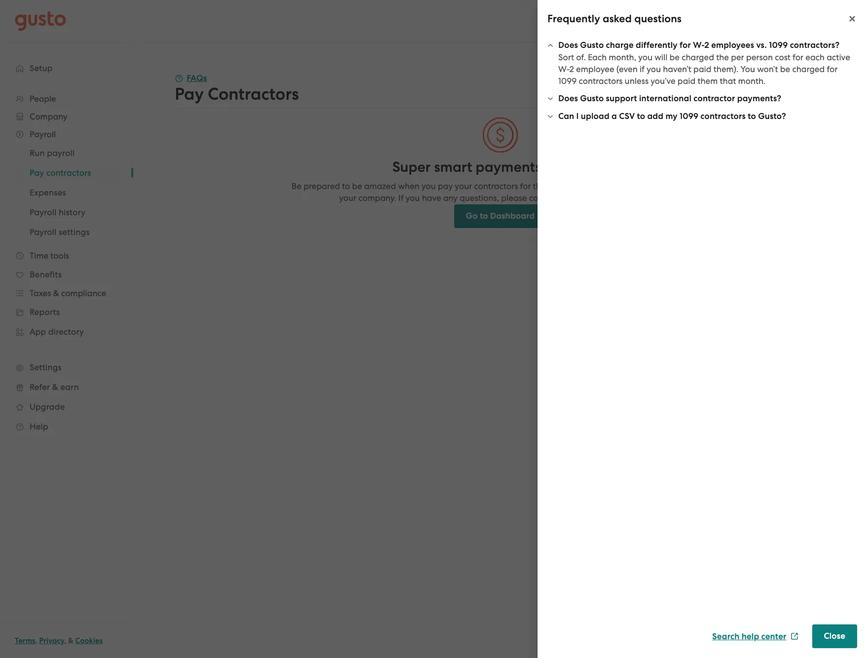 Task type: locate. For each thing, give the bounding box(es) containing it.
0 vertical spatial the
[[717, 52, 730, 62]]

0 horizontal spatial the
[[534, 181, 546, 191]]

0 vertical spatial 2
[[705, 40, 710, 50]]

1 vertical spatial paid
[[678, 76, 696, 86]]

month.
[[739, 76, 766, 86]]

1 vertical spatial w-
[[559, 64, 570, 74]]

contractors down "super smart payments start here"
[[475, 181, 519, 191]]

w- up sort of. each month, you will be charged the per person cost for each active w-2 employee (even if you haven't paid them). you won't be charged for 1099 contractors unless you've paid them that month.
[[694, 40, 705, 50]]

1 does from the top
[[559, 40, 579, 50]]

0 vertical spatial paid
[[694, 64, 712, 74]]

the up them).
[[717, 52, 730, 62]]

your
[[455, 181, 473, 191], [340, 193, 357, 203]]

1 vertical spatial does
[[559, 93, 579, 104]]

to right csv in the top right of the page
[[638, 111, 646, 121]]

gusto up each
[[581, 40, 604, 50]]

pay contractors
[[175, 84, 299, 104]]

1 vertical spatial please
[[502, 193, 528, 203]]

for
[[680, 40, 692, 50], [793, 52, 804, 62], [828, 64, 839, 74], [521, 181, 531, 191]]

be
[[670, 52, 680, 62], [781, 64, 791, 74], [353, 181, 363, 191]]

1 , from the left
[[35, 636, 37, 645]]

does up can
[[559, 93, 579, 104]]

0 horizontal spatial 1099
[[559, 76, 577, 86]]

does for does gusto support international contractor payments?
[[559, 93, 579, 104]]

smart
[[435, 158, 473, 176]]

charge
[[607, 40, 634, 50]]

super smart payments start here
[[393, 158, 609, 176]]

payments?
[[738, 93, 782, 104]]

international
[[640, 93, 692, 104]]

paid down haven't
[[678, 76, 696, 86]]

0 vertical spatial w-
[[694, 40, 705, 50]]

0 horizontal spatial ,
[[35, 636, 37, 645]]

1 horizontal spatial contractors
[[579, 76, 623, 86]]

please right first,
[[621, 181, 646, 191]]

us
[[561, 193, 570, 203]]

pay
[[438, 181, 453, 191]]

won't
[[758, 64, 779, 74]]

2 inside sort of. each month, you will be charged the per person cost for each active w-2 employee (even if you haven't paid them). you won't be charged for 1099 contractors unless you've paid them that month.
[[570, 64, 575, 74]]

1 vertical spatial 2
[[570, 64, 575, 74]]

0 vertical spatial does
[[559, 40, 579, 50]]

2 vertical spatial be
[[353, 181, 363, 191]]

upload
[[582, 111, 610, 121]]

be down the cost
[[781, 64, 791, 74]]

privacy link
[[39, 636, 64, 645]]

does
[[559, 40, 579, 50], [559, 93, 579, 104]]

contractors
[[579, 76, 623, 86], [701, 111, 747, 121], [475, 181, 519, 191]]

center
[[762, 631, 787, 642]]

1 vertical spatial be
[[781, 64, 791, 74]]

support
[[607, 93, 638, 104]]

1 horizontal spatial 1099
[[680, 111, 699, 121]]

0 vertical spatial please
[[621, 181, 646, 191]]

first
[[548, 181, 563, 191]]

frequently asked questions dialog
[[538, 0, 868, 658]]

be left amazed
[[353, 181, 363, 191]]

paid
[[694, 64, 712, 74], [678, 76, 696, 86]]

charged down each
[[793, 64, 826, 74]]

search
[[713, 631, 740, 642]]

, left '&' on the bottom left of page
[[64, 636, 66, 645]]

add
[[648, 111, 664, 121]]

2 horizontal spatial be
[[781, 64, 791, 74]]

charged
[[682, 52, 715, 62], [793, 64, 826, 74]]

gusto up upload
[[581, 93, 604, 104]]

the inside sort of. each month, you will be charged the per person cost for each active w-2 employee (even if you haven't paid them). you won't be charged for 1099 contractors unless you've paid them that month.
[[717, 52, 730, 62]]

does gusto charge differently for w-2 employees vs. 1099 contractors?
[[559, 40, 840, 50]]

to down payments?
[[749, 111, 757, 121]]

your down prepared
[[340, 193, 357, 203]]

contractors inside sort of. each month, you will be charged the per person cost for each active w-2 employee (even if you haven't paid them). you won't be charged for 1099 contractors unless you've paid them that month.
[[579, 76, 623, 86]]

for up contact
[[521, 181, 531, 191]]

0 horizontal spatial please
[[502, 193, 528, 203]]

2 down sort
[[570, 64, 575, 74]]

the up contact
[[534, 181, 546, 191]]

1 horizontal spatial 2
[[705, 40, 710, 50]]

contractors down employee
[[579, 76, 623, 86]]

w- down sort
[[559, 64, 570, 74]]

faqs
[[187, 73, 207, 83]]

super
[[393, 158, 431, 176]]

contact
[[530, 193, 559, 203]]

for down active
[[828, 64, 839, 74]]

, left privacy "link"
[[35, 636, 37, 645]]

contractors for be prepared to be amazed when you pay your contractors for the first time. but first, please finish setting up your company. if you have any questions, please contact us at
[[475, 181, 519, 191]]

asked
[[603, 12, 632, 25]]

1 horizontal spatial your
[[455, 181, 473, 191]]

2 horizontal spatial 1099
[[770, 40, 789, 50]]

be up haven't
[[670, 52, 680, 62]]

you've
[[651, 76, 676, 86]]

2 vertical spatial 1099
[[680, 111, 699, 121]]

help
[[742, 631, 760, 642]]

csv
[[620, 111, 636, 121]]

0 vertical spatial gusto
[[581, 40, 604, 50]]

2 does from the top
[[559, 93, 579, 104]]

time.
[[565, 181, 584, 191]]

but
[[586, 181, 600, 191]]

account menu element
[[677, 0, 853, 42]]

,
[[35, 636, 37, 645], [64, 636, 66, 645]]

be prepared to be amazed when you pay your contractors for the first time. but first, please finish setting up your company. if you have any questions, please contact us at
[[292, 181, 710, 203]]

search help center
[[713, 631, 787, 642]]

charged down the does gusto charge differently for w-2 employees vs. 1099 contractors?
[[682, 52, 715, 62]]

1 horizontal spatial the
[[717, 52, 730, 62]]

1 horizontal spatial charged
[[793, 64, 826, 74]]

the
[[717, 52, 730, 62], [534, 181, 546, 191]]

your up "any"
[[455, 181, 473, 191]]

1 vertical spatial charged
[[793, 64, 826, 74]]

to right prepared
[[342, 181, 350, 191]]

up
[[700, 181, 710, 191]]

1099 down sort
[[559, 76, 577, 86]]

you
[[639, 52, 653, 62], [647, 64, 662, 74], [422, 181, 436, 191], [406, 193, 420, 203]]

1 vertical spatial contractors
[[701, 111, 747, 121]]

1 gusto from the top
[[581, 40, 604, 50]]

please
[[621, 181, 646, 191], [502, 193, 528, 203]]

w- inside sort of. each month, you will be charged the per person cost for each active w-2 employee (even if you haven't paid them). you won't be charged for 1099 contractors unless you've paid them that month.
[[559, 64, 570, 74]]

0 horizontal spatial your
[[340, 193, 357, 203]]

haven't
[[664, 64, 692, 74]]

2 vertical spatial contractors
[[475, 181, 519, 191]]

can i upload a csv to add my 1099 contractors to gusto?
[[559, 111, 787, 121]]

employee
[[577, 64, 615, 74]]

you
[[741, 64, 756, 74]]

1099 right my
[[680, 111, 699, 121]]

questions
[[635, 12, 682, 25]]

0 horizontal spatial be
[[353, 181, 363, 191]]

1099 up the cost
[[770, 40, 789, 50]]

month,
[[609, 52, 637, 62]]

2
[[705, 40, 710, 50], [570, 64, 575, 74]]

gusto for charge
[[581, 40, 604, 50]]

0 vertical spatial be
[[670, 52, 680, 62]]

illustration of a coin image
[[482, 117, 519, 154]]

contractors?
[[791, 40, 840, 50]]

contractors down contractor
[[701, 111, 747, 121]]

2 gusto from the top
[[581, 93, 604, 104]]

gusto for support
[[581, 93, 604, 104]]

to
[[638, 111, 646, 121], [749, 111, 757, 121], [342, 181, 350, 191], [480, 211, 489, 221]]

to right go
[[480, 211, 489, 221]]

will
[[655, 52, 668, 62]]

2 horizontal spatial contractors
[[701, 111, 747, 121]]

w-
[[694, 40, 705, 50], [559, 64, 570, 74]]

does up sort
[[559, 40, 579, 50]]

1 vertical spatial your
[[340, 193, 357, 203]]

please up the dashboard
[[502, 193, 528, 203]]

0 horizontal spatial contractors
[[475, 181, 519, 191]]

2 , from the left
[[64, 636, 66, 645]]

2 up sort of. each month, you will be charged the per person cost for each active w-2 employee (even if you haven't paid them). you won't be charged for 1099 contractors unless you've paid them that month.
[[705, 40, 710, 50]]

0 vertical spatial contractors
[[579, 76, 623, 86]]

0 horizontal spatial w-
[[559, 64, 570, 74]]

does for does gusto charge differently for w-2 employees vs. 1099 contractors?
[[559, 40, 579, 50]]

1 vertical spatial the
[[534, 181, 546, 191]]

0 vertical spatial charged
[[682, 52, 715, 62]]

does gusto support international contractor payments?
[[559, 93, 782, 104]]

0 horizontal spatial 2
[[570, 64, 575, 74]]

1 horizontal spatial w-
[[694, 40, 705, 50]]

paid up them
[[694, 64, 712, 74]]

for inside be prepared to be amazed when you pay your contractors for the first time. but first, please finish setting up your company. if you have any questions, please contact us at
[[521, 181, 531, 191]]

1 vertical spatial gusto
[[581, 93, 604, 104]]

contractors inside be prepared to be amazed when you pay your contractors for the first time. but first, please finish setting up your company. if you have any questions, please contact us at
[[475, 181, 519, 191]]

1 vertical spatial 1099
[[559, 76, 577, 86]]

1 horizontal spatial ,
[[64, 636, 66, 645]]



Task type: describe. For each thing, give the bounding box(es) containing it.
to inside be prepared to be amazed when you pay your contractors for the first time. but first, please finish setting up your company. if you have any questions, please contact us at
[[342, 181, 350, 191]]

of.
[[577, 52, 586, 62]]

1 horizontal spatial be
[[670, 52, 680, 62]]

for up haven't
[[680, 40, 692, 50]]

start
[[545, 158, 576, 176]]

frequently
[[548, 12, 601, 25]]

company.
[[359, 193, 397, 203]]

my
[[666, 111, 678, 121]]

0 horizontal spatial charged
[[682, 52, 715, 62]]

cookies button
[[75, 635, 103, 647]]

per
[[732, 52, 745, 62]]

if
[[399, 193, 404, 203]]

active
[[828, 52, 851, 62]]

that
[[721, 76, 737, 86]]

0 vertical spatial your
[[455, 181, 473, 191]]

gusto?
[[759, 111, 787, 121]]

home image
[[15, 11, 66, 31]]

contractors for can i upload a csv to add my 1099 contractors to gusto?
[[701, 111, 747, 121]]

faqs button
[[175, 73, 207, 84]]

setting
[[671, 181, 698, 191]]

when
[[399, 181, 420, 191]]

here
[[580, 158, 609, 176]]

1 horizontal spatial please
[[621, 181, 646, 191]]

terms link
[[15, 636, 35, 645]]

pay
[[175, 84, 204, 104]]

have
[[422, 193, 442, 203]]

a
[[612, 111, 618, 121]]

each
[[806, 52, 826, 62]]

search help center link
[[713, 631, 799, 642]]

person
[[747, 52, 774, 62]]

go to dashboard
[[466, 211, 535, 221]]

sort
[[559, 52, 575, 62]]

prepared
[[304, 181, 340, 191]]

contractor
[[694, 93, 736, 104]]

1099 inside sort of. each month, you will be charged the per person cost for each active w-2 employee (even if you haven't paid them). you won't be charged for 1099 contractors unless you've paid them that month.
[[559, 76, 577, 86]]

amazed
[[365, 181, 396, 191]]

at
[[572, 193, 580, 203]]

them
[[698, 76, 719, 86]]

unless
[[625, 76, 649, 86]]

(even
[[617, 64, 638, 74]]

questions,
[[460, 193, 500, 203]]

terms
[[15, 636, 35, 645]]

first,
[[602, 181, 618, 191]]

&
[[68, 636, 74, 645]]

employees
[[712, 40, 755, 50]]

contractors
[[208, 84, 299, 104]]

cookies
[[75, 636, 103, 645]]

payments
[[476, 158, 542, 176]]

0 vertical spatial 1099
[[770, 40, 789, 50]]

the inside be prepared to be amazed when you pay your contractors for the first time. but first, please finish setting up your company. if you have any questions, please contact us at
[[534, 181, 546, 191]]

dashboard
[[491, 211, 535, 221]]

them).
[[714, 64, 739, 74]]

frequently asked questions
[[548, 12, 682, 25]]

can
[[559, 111, 575, 121]]

close
[[825, 631, 846, 641]]

each
[[588, 52, 607, 62]]

differently
[[636, 40, 678, 50]]

be
[[292, 181, 302, 191]]

privacy
[[39, 636, 64, 645]]

finish
[[648, 181, 669, 191]]

any
[[444, 193, 458, 203]]

i
[[577, 111, 579, 121]]

sort of. each month, you will be charged the per person cost for each active w-2 employee (even if you haven't paid them). you won't be charged for 1099 contractors unless you've paid them that month.
[[559, 52, 851, 86]]

go to dashboard link
[[455, 204, 547, 228]]

go
[[466, 211, 478, 221]]

close button
[[813, 625, 858, 648]]

if
[[640, 64, 645, 74]]

for right the cost
[[793, 52, 804, 62]]

be inside be prepared to be amazed when you pay your contractors for the first time. but first, please finish setting up your company. if you have any questions, please contact us at
[[353, 181, 363, 191]]

cost
[[776, 52, 791, 62]]

vs.
[[757, 40, 768, 50]]

terms , privacy , & cookies
[[15, 636, 103, 645]]



Task type: vqa. For each thing, say whether or not it's contained in the screenshot.
FREQUENTLY ASKED QUESTIONS
yes



